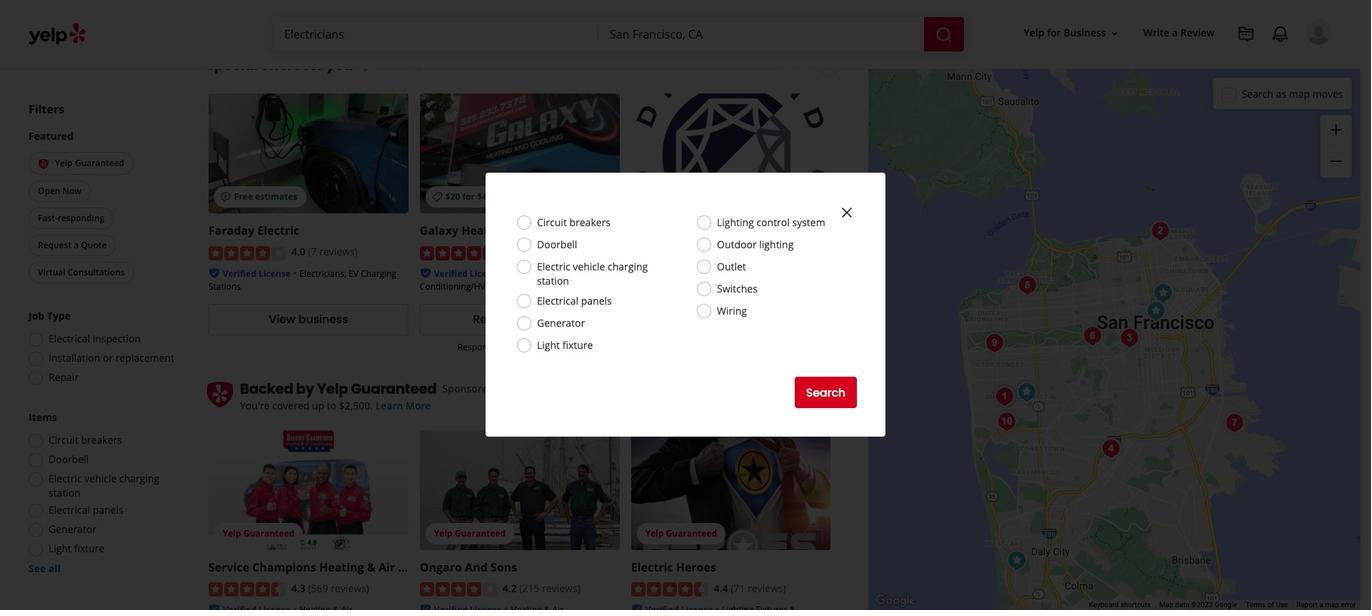Task type: locate. For each thing, give the bounding box(es) containing it.
consultations
[[68, 266, 125, 279]]

request a quote button up responds in about 10 minutes
[[420, 304, 620, 336]]

electricians, down (784
[[511, 268, 558, 280]]

& inside electricians, heating & air conditioning/hvac
[[593, 268, 600, 280]]

electric vehicle charging station inside search dialog
[[537, 260, 648, 288]]

yelp guaranteed up champions
[[223, 528, 295, 540]]

faraday electric image
[[1142, 297, 1170, 326]]

2 verified license from the left
[[434, 268, 502, 280]]

group
[[1321, 115, 1352, 178]]

electrical panels up all
[[49, 504, 123, 518]]

0 horizontal spatial electric vehicle charging station
[[49, 473, 159, 501]]

electricians,
[[300, 268, 346, 280], [511, 268, 558, 280]]

& up 4.3 (569 reviews) at the left bottom of page
[[367, 560, 376, 576]]

request for bit electrical
[[684, 312, 730, 328]]

for left you
[[304, 55, 323, 75]]

license up the conditioning/hvac
[[470, 268, 502, 280]]

1 verified from the left
[[223, 268, 256, 280]]

0 horizontal spatial charging
[[119, 473, 159, 486]]

virtual consultations button
[[29, 262, 134, 284]]

heating
[[462, 223, 506, 239], [560, 268, 591, 280], [319, 560, 364, 576]]

zoom out image
[[1328, 153, 1345, 170]]

0 vertical spatial generator
[[537, 316, 585, 330]]

16 verified v2 image
[[209, 268, 220, 279], [209, 604, 220, 611], [420, 604, 431, 611], [631, 604, 643, 611]]

$2,500.
[[339, 399, 373, 413]]

circuit inside search dialog
[[537, 216, 567, 229]]

air for galaxy
[[521, 223, 537, 239]]

map region
[[765, 0, 1371, 611]]

1 horizontal spatial heating
[[462, 223, 506, 239]]

4.4 star rating image
[[631, 583, 708, 597]]

previous image for heroes
[[788, 388, 805, 405]]

0 horizontal spatial request a quote
[[38, 239, 107, 251]]

0 horizontal spatial verified license button
[[223, 266, 291, 280]]

0 vertical spatial fixture
[[563, 339, 593, 352]]

verified license down 4 star rating image at the top left of the page
[[223, 268, 291, 280]]

4.2 (215 reviews)
[[503, 582, 581, 596]]

1 vertical spatial search
[[806, 385, 846, 401]]

0 horizontal spatial doorbell
[[49, 454, 89, 467]]

2 horizontal spatial quote
[[744, 312, 778, 328]]

guaranteed up champions
[[244, 528, 295, 540]]

request for galaxy heating & air conditioning, solar, electrical
[[473, 312, 519, 328]]

2 next image from the top
[[821, 388, 838, 405]]

(28
[[731, 245, 745, 259]]

review
[[1181, 26, 1215, 40]]

& down conditioning,
[[593, 268, 600, 280]]

yelp up ongaro
[[434, 528, 453, 540]]

use
[[1276, 602, 1288, 609]]

verified
[[223, 268, 256, 280], [434, 268, 468, 280]]

responds in about 10 minutes
[[458, 341, 582, 353]]

electricians, inside electricians, ev charging stations
[[300, 268, 346, 280]]

2 horizontal spatial air
[[602, 268, 613, 280]]

guaranteed inside yelp guaranteed button
[[75, 158, 124, 170]]

0 horizontal spatial quote
[[81, 239, 107, 251]]

1 vertical spatial charging
[[119, 473, 159, 486]]

1 horizontal spatial generator
[[537, 316, 585, 330]]

quote for bit
[[744, 312, 778, 328]]

galaxy heating & air conditioning, solar, electrical link
[[420, 223, 707, 239]]

heating down "4.8 (784 reviews)"
[[560, 268, 591, 280]]

light fixture up all
[[49, 543, 105, 556]]

guaranteed for ongaro and sons
[[455, 528, 506, 540]]

request a quote button down switches
[[631, 304, 831, 336]]

reviews) for heroes
[[748, 582, 786, 596]]

quote up 10 on the bottom left
[[532, 312, 567, 328]]

0 horizontal spatial request
[[38, 239, 72, 251]]

0 horizontal spatial circuit
[[49, 434, 78, 448]]

1 horizontal spatial request a quote
[[473, 312, 567, 328]]

handyman heroes image
[[1078, 322, 1107, 351]]

1 horizontal spatial yelp guaranteed link
[[420, 431, 620, 551]]

request a quote down switches
[[684, 312, 778, 328]]

sponsored inside backed by yelp guaranteed sponsored you're covered up to $2,500. learn more
[[443, 382, 494, 396]]

reviews) right "(7"
[[319, 245, 358, 259]]

request
[[38, 239, 72, 251], [473, 312, 519, 328], [684, 312, 730, 328]]

0 vertical spatial panels
[[581, 294, 612, 308]]

for right $20
[[462, 191, 475, 203]]

1 license from the left
[[259, 268, 291, 280]]

sons
[[491, 560, 517, 576]]

(215
[[520, 582, 540, 596]]

air inside electricians, heating & air conditioning/hvac
[[602, 268, 613, 280]]

0 horizontal spatial heating
[[319, 560, 364, 576]]

estimates
[[255, 191, 298, 203]]

light up all
[[49, 543, 71, 556]]

None search field
[[273, 17, 967, 51]]

search inside button
[[806, 385, 846, 401]]

air left electricians
[[602, 268, 613, 280]]

0 vertical spatial breakers
[[570, 216, 611, 229]]

for inside button
[[1047, 26, 1061, 40]]

1 horizontal spatial electricians,
[[511, 268, 558, 280]]

request up virtual
[[38, 239, 72, 251]]

reviews) right (215
[[542, 582, 581, 596]]

1 verified license button from the left
[[223, 266, 291, 280]]

0 vertical spatial option group
[[24, 310, 177, 390]]

2 verified license button from the left
[[434, 266, 502, 280]]

0 vertical spatial vehicle
[[573, 260, 605, 274]]

heating up 4.3 (569 reviews) at the left bottom of page
[[319, 560, 364, 576]]

yelp guaranteed up ongaro and sons link
[[434, 528, 506, 540]]

1 vertical spatial generator
[[49, 524, 97, 537]]

station inside search dialog
[[537, 274, 569, 288]]

request a quote button for bit
[[631, 304, 831, 336]]

1 horizontal spatial &
[[509, 223, 518, 239]]

$20
[[446, 191, 460, 203]]

yelp guaranteed button
[[29, 153, 134, 175]]

2 license from the left
[[470, 268, 502, 280]]

verified license up the conditioning/hvac
[[434, 268, 502, 280]]

1 option group from the top
[[24, 310, 177, 390]]

circuit down items
[[49, 434, 78, 448]]

0 vertical spatial electric vehicle charging station
[[537, 260, 648, 288]]

1 horizontal spatial breakers
[[570, 216, 611, 229]]

electric inside search dialog
[[537, 260, 571, 274]]

bv electric image
[[990, 383, 1019, 411]]

1 horizontal spatial verified
[[434, 268, 468, 280]]

search for search as map moves
[[1242, 87, 1274, 100]]

map right as
[[1289, 87, 1310, 100]]

write a review link
[[1138, 20, 1221, 46]]

0 vertical spatial next image
[[821, 57, 838, 74]]

google
[[1215, 602, 1237, 609]]

circuit breakers down items
[[49, 434, 122, 448]]

0 horizontal spatial search
[[806, 385, 846, 401]]

1 horizontal spatial light
[[537, 339, 560, 352]]

2 verified from the left
[[434, 268, 468, 280]]

verified up the conditioning/hvac
[[434, 268, 468, 280]]

map left 'error'
[[1325, 602, 1340, 609]]

reviews) right (71
[[748, 582, 786, 596]]

1 horizontal spatial license
[[470, 268, 502, 280]]

yelp for business
[[1024, 26, 1106, 40]]

0 vertical spatial previous image
[[788, 57, 805, 74]]

in
[[499, 341, 507, 353]]

4.7
[[714, 245, 728, 259]]

0 vertical spatial map
[[1289, 87, 1310, 100]]

1 horizontal spatial sponsored
[[443, 382, 494, 396]]

1 vertical spatial circuit
[[49, 434, 78, 448]]

1 horizontal spatial fixture
[[563, 339, 593, 352]]

(784
[[520, 245, 540, 259]]

heating for galaxy
[[462, 223, 506, 239]]

light fixture right the about
[[537, 339, 593, 352]]

reviews) down 'galaxy heating & air conditioning, solar, electrical' link
[[542, 245, 581, 259]]

a inside group
[[74, 239, 79, 251]]

2 vertical spatial &
[[367, 560, 376, 576]]

ongaro
[[420, 560, 462, 576]]

request a quote for galaxy
[[473, 312, 567, 328]]

4.3 (569 reviews)
[[291, 582, 369, 596]]

yelp guaranteed for ongaro and sons
[[434, 528, 506, 540]]

ongaro and sons
[[420, 560, 517, 576]]

search for search
[[806, 385, 846, 401]]

electricians, down 4.0 (7 reviews)
[[300, 268, 346, 280]]

for for yelp
[[1047, 26, 1061, 40]]

doorbell inside search dialog
[[537, 238, 577, 251]]

request a quote button down fast-responding button
[[29, 235, 116, 256]]

0 horizontal spatial request a quote button
[[29, 235, 116, 256]]

reviews) for electrical
[[748, 245, 786, 259]]

station
[[537, 274, 569, 288], [49, 487, 81, 501]]

0 vertical spatial heating
[[462, 223, 506, 239]]

request a quote for bit
[[684, 312, 778, 328]]

2 electricians, from the left
[[511, 268, 558, 280]]

terms
[[1246, 602, 1266, 609]]

backed
[[240, 379, 293, 399]]

virtual
[[38, 266, 65, 279]]

0 vertical spatial circuit
[[537, 216, 567, 229]]

quote up the consultations at the top
[[81, 239, 107, 251]]

1 horizontal spatial electric vehicle charging station
[[537, 260, 648, 288]]

0 vertical spatial station
[[537, 274, 569, 288]]

panels inside search dialog
[[581, 294, 612, 308]]

and
[[465, 560, 488, 576]]

circuit
[[537, 216, 567, 229], [49, 434, 78, 448]]

2 horizontal spatial request a quote button
[[631, 304, 831, 336]]

quote down switches
[[744, 312, 778, 328]]

keyboard
[[1089, 602, 1119, 609]]

ongaro and sons link
[[420, 560, 517, 576]]

galaxy
[[420, 223, 459, 239]]

bit electrical link
[[631, 223, 703, 239]]

yelp guaranteed up electric heroes
[[645, 528, 717, 540]]

1 horizontal spatial vehicle
[[573, 260, 605, 274]]

reviews) for electric
[[319, 245, 358, 259]]

1 horizontal spatial request a quote button
[[420, 304, 620, 336]]

request a quote up responds in about 10 minutes
[[473, 312, 567, 328]]

verified license button for heating
[[434, 266, 502, 280]]

0 horizontal spatial station
[[49, 487, 81, 501]]

1 vertical spatial air
[[602, 268, 613, 280]]

circuit up "4.8 (784 reviews)"
[[537, 216, 567, 229]]

1 horizontal spatial panels
[[581, 294, 612, 308]]

1 horizontal spatial verified license button
[[434, 266, 502, 280]]

1 vertical spatial next image
[[821, 388, 838, 405]]

1 horizontal spatial map
[[1325, 602, 1340, 609]]

next image
[[821, 57, 838, 74], [821, 388, 838, 405]]

1 vertical spatial light fixture
[[49, 543, 105, 556]]

0 horizontal spatial breakers
[[81, 434, 122, 448]]

1 horizontal spatial circuit
[[537, 216, 567, 229]]

0 horizontal spatial light
[[49, 543, 71, 556]]

data
[[1176, 602, 1190, 609]]

1 vertical spatial heating
[[560, 268, 591, 280]]

now
[[63, 185, 82, 197]]

0 horizontal spatial license
[[259, 268, 291, 280]]

bay electric image
[[1146, 217, 1175, 246]]

electric vehicle charging station
[[537, 260, 648, 288], [49, 473, 159, 501]]

report a map error
[[1297, 602, 1356, 609]]

0 vertical spatial &
[[509, 223, 518, 239]]

1 horizontal spatial doorbell
[[537, 238, 577, 251]]

2 horizontal spatial request a quote
[[684, 312, 778, 328]]

deal
[[494, 191, 513, 203]]

4.2
[[503, 582, 517, 596]]

conditioning,
[[540, 223, 617, 239]]

yelp guaranteed for service champions heating & air conditioning
[[223, 528, 295, 540]]

0 horizontal spatial verified license
[[223, 268, 291, 280]]

yelp guaranteed
[[317, 379, 437, 399]]

of
[[1268, 602, 1274, 609]]

charging
[[361, 268, 397, 280]]

guaranteed up now
[[75, 158, 124, 170]]

request down switches
[[684, 312, 730, 328]]

2 previous image from the top
[[788, 388, 805, 405]]

2 horizontal spatial heating
[[560, 268, 591, 280]]

2 horizontal spatial for
[[1047, 26, 1061, 40]]

view business
[[269, 312, 348, 328]]

free price estimates from local electricians image
[[680, 0, 751, 17]]

for
[[1047, 26, 1061, 40], [304, 55, 323, 75], [462, 191, 475, 203]]

yelp guaranteed for electric heroes
[[645, 528, 717, 540]]

&
[[509, 223, 518, 239], [593, 268, 600, 280], [367, 560, 376, 576]]

yelp right 16 yelp guaranteed v2 icon
[[55, 158, 73, 170]]

business
[[1064, 26, 1106, 40]]

1 yelp guaranteed link from the left
[[209, 431, 408, 551]]

heating for electricians,
[[560, 268, 591, 280]]

16 deal v2 image
[[431, 192, 443, 203]]

quote for galaxy
[[532, 312, 567, 328]]

sponsored down responds
[[443, 382, 494, 396]]

0 horizontal spatial for
[[304, 55, 323, 75]]

verified for galaxy
[[434, 268, 468, 280]]

circuit breakers
[[537, 216, 611, 229], [49, 434, 122, 448]]

1 horizontal spatial charging
[[608, 260, 648, 274]]

view business link
[[209, 304, 408, 336]]

0 horizontal spatial &
[[367, 560, 376, 576]]

request inside featured group
[[38, 239, 72, 251]]

1 vertical spatial sponsored
[[443, 382, 494, 396]]

verified license button down 4 star rating image at the top left of the page
[[223, 266, 291, 280]]

next image for electric heroes
[[821, 388, 838, 405]]

1 vertical spatial option group
[[24, 411, 177, 576]]

0 horizontal spatial map
[[1289, 87, 1310, 100]]

mfc electric image
[[1013, 379, 1041, 407]]

0 horizontal spatial fixture
[[74, 543, 105, 556]]

guaranteed for electric heroes
[[666, 528, 717, 540]]

air up (784
[[521, 223, 537, 239]]

$20 for $40 deal link
[[420, 94, 620, 214]]

2 option group from the top
[[24, 411, 177, 576]]

shortcuts
[[1121, 602, 1151, 609]]

1 vertical spatial for
[[304, 55, 323, 75]]

16 info v2 image
[[413, 59, 424, 71]]

1 horizontal spatial light fixture
[[537, 339, 593, 352]]

yelp up electric heroes
[[645, 528, 664, 540]]

quote inside featured group
[[81, 239, 107, 251]]

electrical
[[650, 223, 703, 239], [655, 223, 707, 239], [537, 294, 579, 308], [49, 333, 90, 346], [49, 504, 90, 518]]

a right write
[[1172, 26, 1178, 40]]

electrical panels up minutes
[[537, 294, 612, 308]]

electric up the 4.4 star rating image
[[631, 560, 673, 576]]

by
[[296, 379, 314, 399]]

bit electrical image
[[1003, 547, 1031, 576]]

sponsored
[[359, 58, 410, 72], [443, 382, 494, 396]]

0 vertical spatial light
[[537, 339, 560, 352]]

electricians, inside electricians, heating & air conditioning/hvac
[[511, 268, 558, 280]]

guaranteed up heroes
[[666, 528, 717, 540]]

4.7 (28 reviews)
[[714, 245, 786, 259]]

1 vertical spatial light
[[49, 543, 71, 556]]

2 vertical spatial air
[[379, 560, 395, 576]]

verified up stations
[[223, 268, 256, 280]]

reviews) for champions
[[331, 582, 369, 596]]

0 horizontal spatial vehicle
[[85, 473, 117, 486]]

notifications image
[[1272, 26, 1289, 43]]

2 yelp guaranteed link from the left
[[420, 431, 620, 551]]

1 vertical spatial panels
[[93, 504, 123, 518]]

reviews) right (28 at the top right
[[748, 245, 786, 259]]

0 vertical spatial air
[[521, 223, 537, 239]]

request a quote down fast-responding button
[[38, 239, 107, 251]]

guaranteed up and
[[455, 528, 506, 540]]

2 vertical spatial heating
[[319, 560, 364, 576]]

1 previous image from the top
[[788, 57, 805, 74]]

search dialog
[[0, 0, 1371, 611]]

request up 'in'
[[473, 312, 519, 328]]

2 horizontal spatial yelp guaranteed link
[[631, 431, 831, 551]]

(7
[[308, 245, 317, 259]]

fixture inside search dialog
[[563, 339, 593, 352]]

0 horizontal spatial electrical panels
[[49, 504, 123, 518]]

option group
[[24, 310, 177, 390], [24, 411, 177, 576]]

16 verified v2 image
[[420, 268, 431, 279]]

16 chevron down v2 image
[[1109, 28, 1121, 39]]

about
[[509, 341, 532, 353]]

yelp up service
[[223, 528, 241, 540]]

0 vertical spatial search
[[1242, 87, 1274, 100]]

1 horizontal spatial station
[[537, 274, 569, 288]]

reviews) down service champions heating & air conditioning link
[[331, 582, 369, 596]]

license down 4 star rating image at the top left of the page
[[259, 268, 291, 280]]

electric down "4.8 (784 reviews)"
[[537, 260, 571, 274]]

heating up 4.8
[[462, 223, 506, 239]]

verified license button up the conditioning/hvac
[[434, 266, 502, 280]]

request a quote button
[[29, 235, 116, 256], [420, 304, 620, 336], [631, 304, 831, 336]]

1 horizontal spatial for
[[462, 191, 475, 203]]

1 electricians, from the left
[[300, 268, 346, 280]]

electricians, heating & air conditioning/hvac
[[420, 268, 613, 293]]

circuit breakers up "4.8 (784 reviews)"
[[537, 216, 611, 229]]

electric
[[257, 223, 299, 239], [537, 260, 571, 274], [49, 473, 82, 486], [631, 560, 673, 576]]

request a quote button for galaxy
[[420, 304, 620, 336]]

1 vertical spatial previous image
[[788, 388, 805, 405]]

1 vertical spatial fixture
[[74, 543, 105, 556]]

2 horizontal spatial request
[[684, 312, 730, 328]]

champions
[[252, 560, 316, 576]]

1 horizontal spatial air
[[521, 223, 537, 239]]

heating inside electricians, heating & air conditioning/hvac
[[560, 268, 591, 280]]

covered
[[272, 399, 310, 413]]

a down fast-responding button
[[74, 239, 79, 251]]

replacement
[[116, 352, 174, 366]]

0 vertical spatial electrical panels
[[537, 294, 612, 308]]

responds
[[458, 341, 497, 353]]

air left conditioning
[[379, 560, 395, 576]]

0 vertical spatial light fixture
[[537, 339, 593, 352]]

general sf image
[[980, 329, 1009, 358]]

sponsored left 16 info v2 icon
[[359, 58, 410, 72]]

generator up all
[[49, 524, 97, 537]]

breakers inside option group
[[81, 434, 122, 448]]

light right the about
[[537, 339, 560, 352]]

yelp guaranteed link for sons
[[420, 431, 620, 551]]

fast-
[[38, 212, 58, 224]]

generator up minutes
[[537, 316, 585, 330]]

0 vertical spatial doorbell
[[537, 238, 577, 251]]

0 horizontal spatial panels
[[93, 504, 123, 518]]

generator inside search dialog
[[537, 316, 585, 330]]

heroes
[[676, 560, 716, 576]]

map data ©2023 google
[[1160, 602, 1237, 609]]

yelp guaranteed up now
[[55, 158, 124, 170]]

(569
[[308, 582, 328, 596]]

previous image
[[788, 57, 805, 74], [788, 388, 805, 405]]

& up 4.8
[[509, 223, 518, 239]]

1 next image from the top
[[821, 57, 838, 74]]

0 horizontal spatial verified
[[223, 268, 256, 280]]

breakers
[[570, 216, 611, 229], [81, 434, 122, 448]]

electrical panels
[[537, 294, 612, 308], [49, 504, 123, 518]]

1 horizontal spatial circuit breakers
[[537, 216, 611, 229]]

yelp left business
[[1024, 26, 1045, 40]]

& for electricians,
[[593, 268, 600, 280]]

request a quote inside featured group
[[38, 239, 107, 251]]

reviews) for heating
[[542, 245, 581, 259]]

1 verified license from the left
[[223, 268, 291, 280]]

for left business
[[1047, 26, 1061, 40]]



Task type: vqa. For each thing, say whether or not it's contained in the screenshot.
Light fixture
yes



Task type: describe. For each thing, give the bounding box(es) containing it.
lighting
[[717, 216, 754, 229]]

circuit breakers inside search dialog
[[537, 216, 611, 229]]

16 verified v2 image down 4.3 star rating "image"
[[209, 604, 220, 611]]

16 verified v2 image up stations
[[209, 268, 220, 279]]

featured group
[[26, 130, 177, 286]]

4.8 star rating image
[[420, 246, 497, 261]]

stations
[[209, 281, 241, 293]]

16 verified v2 image down the 4.2 star rating image
[[420, 604, 431, 611]]

4.4 (71 reviews)
[[714, 582, 786, 596]]

4.4
[[714, 582, 728, 596]]

4.0 (7 reviews)
[[291, 245, 358, 259]]

charging inside search dialog
[[608, 260, 648, 274]]

view
[[269, 312, 296, 328]]

4.8 (784 reviews)
[[503, 245, 581, 259]]

service champions heating & air conditioning link
[[209, 560, 471, 576]]

map
[[1160, 602, 1174, 609]]

gavin chen image
[[1097, 435, 1125, 464]]

keyboard shortcuts
[[1089, 602, 1151, 609]]

yelp for business button
[[1018, 20, 1126, 46]]

user actions element
[[1013, 18, 1352, 106]]

circuit breakers inside option group
[[49, 434, 122, 448]]

4.3 star rating image
[[209, 583, 286, 597]]

see
[[29, 562, 46, 576]]

1 vertical spatial electrical panels
[[49, 504, 123, 518]]

business
[[298, 312, 348, 328]]

max electric - san francisco image
[[1220, 409, 1249, 438]]

control
[[757, 216, 790, 229]]

minutes
[[547, 341, 582, 353]]

close image
[[839, 204, 856, 221]]

switches
[[717, 282, 758, 296]]

(71
[[731, 582, 745, 596]]

air for electricians,
[[602, 268, 613, 280]]

map for moves
[[1289, 87, 1310, 100]]

conditioning
[[398, 560, 471, 576]]

map for error
[[1325, 602, 1340, 609]]

bit
[[631, 223, 647, 239]]

learn
[[375, 399, 403, 413]]

terms of use link
[[1246, 602, 1288, 609]]

job
[[29, 310, 44, 324]]

items
[[29, 411, 57, 425]]

3 yelp guaranteed link from the left
[[631, 431, 831, 551]]

electrical panels inside search dialog
[[537, 294, 612, 308]]

bryan poli electrical contractor image
[[1013, 271, 1042, 300]]

$40
[[477, 191, 492, 203]]

special offers for you
[[206, 55, 353, 75]]

option group containing items
[[24, 411, 177, 576]]

0 horizontal spatial air
[[379, 560, 395, 576]]

you're
[[240, 399, 270, 413]]

a right report
[[1320, 602, 1324, 609]]

write
[[1144, 26, 1170, 40]]

service champions heating & air conditioning
[[209, 560, 471, 576]]

free
[[234, 191, 253, 203]]

as
[[1276, 87, 1287, 100]]

license for heating
[[470, 268, 502, 280]]

light inside search dialog
[[537, 339, 560, 352]]

error
[[1341, 602, 1356, 609]]

breakers inside search dialog
[[570, 216, 611, 229]]

4.0
[[291, 245, 306, 259]]

electrical inside search dialog
[[537, 294, 579, 308]]

yelp for ongaro and sons
[[434, 528, 453, 540]]

4.7 star rating image
[[631, 246, 708, 261]]

a down switches
[[733, 312, 741, 328]]

yelp inside featured group
[[55, 158, 73, 170]]

electrical inspection
[[49, 333, 141, 346]]

learn more link
[[375, 399, 431, 413]]

repair
[[49, 371, 79, 385]]

electricians
[[631, 266, 676, 278]]

system
[[792, 216, 826, 229]]

responding
[[58, 212, 104, 224]]

0 horizontal spatial generator
[[49, 524, 97, 537]]

panels inside option group
[[93, 504, 123, 518]]

©2023
[[1192, 602, 1213, 609]]

option group containing job type
[[24, 310, 177, 390]]

open now
[[38, 185, 82, 197]]

open
[[38, 185, 60, 197]]

4 star rating image
[[209, 246, 286, 261]]

search as map moves
[[1242, 87, 1344, 100]]

or
[[103, 352, 113, 366]]

free estimates
[[234, 191, 298, 203]]

report a map error link
[[1297, 602, 1356, 609]]

installation
[[49, 352, 100, 366]]

solar,
[[620, 223, 652, 239]]

station inside option group
[[49, 487, 81, 501]]

bv electric image
[[990, 383, 1019, 411]]

yelp for service champions heating & air conditioning
[[223, 528, 241, 540]]

conditioning/hvac
[[420, 281, 496, 293]]

verified license for electric
[[223, 268, 291, 280]]

installation or replacement
[[49, 352, 174, 366]]

faraday electric
[[209, 223, 299, 239]]

all
[[48, 562, 61, 576]]

electric heroes
[[631, 560, 716, 576]]

electricians, for heating
[[511, 268, 558, 280]]

& for galaxy
[[509, 223, 518, 239]]

16 free estimates v2 image
[[220, 192, 231, 203]]

previous image for electrical
[[788, 57, 805, 74]]

offers
[[261, 55, 301, 75]]

zoom in image
[[1328, 121, 1345, 138]]

light fixture inside search dialog
[[537, 339, 593, 352]]

outdoor
[[717, 238, 757, 251]]

for for $20
[[462, 191, 475, 203]]

search image
[[936, 26, 953, 43]]

yelp guaranteed inside button
[[55, 158, 124, 170]]

guaranteed for service champions heating & air conditioning
[[244, 528, 295, 540]]

service
[[209, 560, 249, 576]]

up
[[312, 399, 324, 413]]

10
[[535, 341, 544, 353]]

16 verified v2 image down the 4.4 star rating image
[[631, 604, 643, 611]]

lighting control system
[[717, 216, 826, 229]]

to
[[327, 399, 337, 413]]

light inside option group
[[49, 543, 71, 556]]

yelp guaranteed link for heating
[[209, 431, 408, 551]]

16 yelp guaranteed v2 image
[[38, 159, 49, 170]]

search button
[[795, 377, 857, 409]]

fast-responding button
[[29, 208, 114, 229]]

doorbell inside option group
[[49, 454, 89, 467]]

0 vertical spatial sponsored
[[359, 58, 410, 72]]

vehicle inside search dialog
[[573, 260, 605, 274]]

authentic electrical image
[[993, 408, 1021, 436]]

4.2 star rating image
[[420, 583, 497, 597]]

electric down items
[[49, 473, 82, 486]]

faraday
[[209, 223, 254, 239]]

reviews) for and
[[542, 582, 581, 596]]

more
[[406, 399, 431, 413]]

google image
[[872, 592, 919, 611]]

$20 for $40 deal
[[446, 191, 513, 203]]

report
[[1297, 602, 1318, 609]]

4.3
[[291, 582, 306, 596]]

outdoor lighting
[[717, 238, 794, 251]]

inspection
[[93, 333, 141, 346]]

verified license button for electric
[[223, 266, 291, 280]]

projects image
[[1238, 26, 1255, 43]]

backed by yelp guaranteed sponsored you're covered up to $2,500. learn more
[[240, 379, 494, 413]]

verified license for heating
[[434, 268, 502, 280]]

electro integrity image
[[1115, 324, 1144, 353]]

electricians, for electric
[[300, 268, 346, 280]]

faraday electric link
[[209, 223, 299, 239]]

a up the about
[[522, 312, 529, 328]]

see all
[[29, 562, 61, 576]]

yelp inside user actions element
[[1024, 26, 1045, 40]]

verified for faraday
[[223, 268, 256, 280]]

wiring
[[717, 304, 747, 318]]

galaxy heating & air conditioning, solar, electrical
[[420, 223, 707, 239]]

bit electrical
[[631, 223, 703, 239]]

virtual consultations
[[38, 266, 125, 279]]

enetworking510 image
[[1149, 279, 1178, 308]]

electric up 4.0
[[257, 223, 299, 239]]

yelp for electric heroes
[[645, 528, 664, 540]]

license for electric
[[259, 268, 291, 280]]

type
[[47, 310, 71, 324]]

next image for bit electrical
[[821, 57, 838, 74]]

outlet
[[717, 260, 746, 274]]

electric vehicle charging station inside option group
[[49, 473, 159, 501]]



